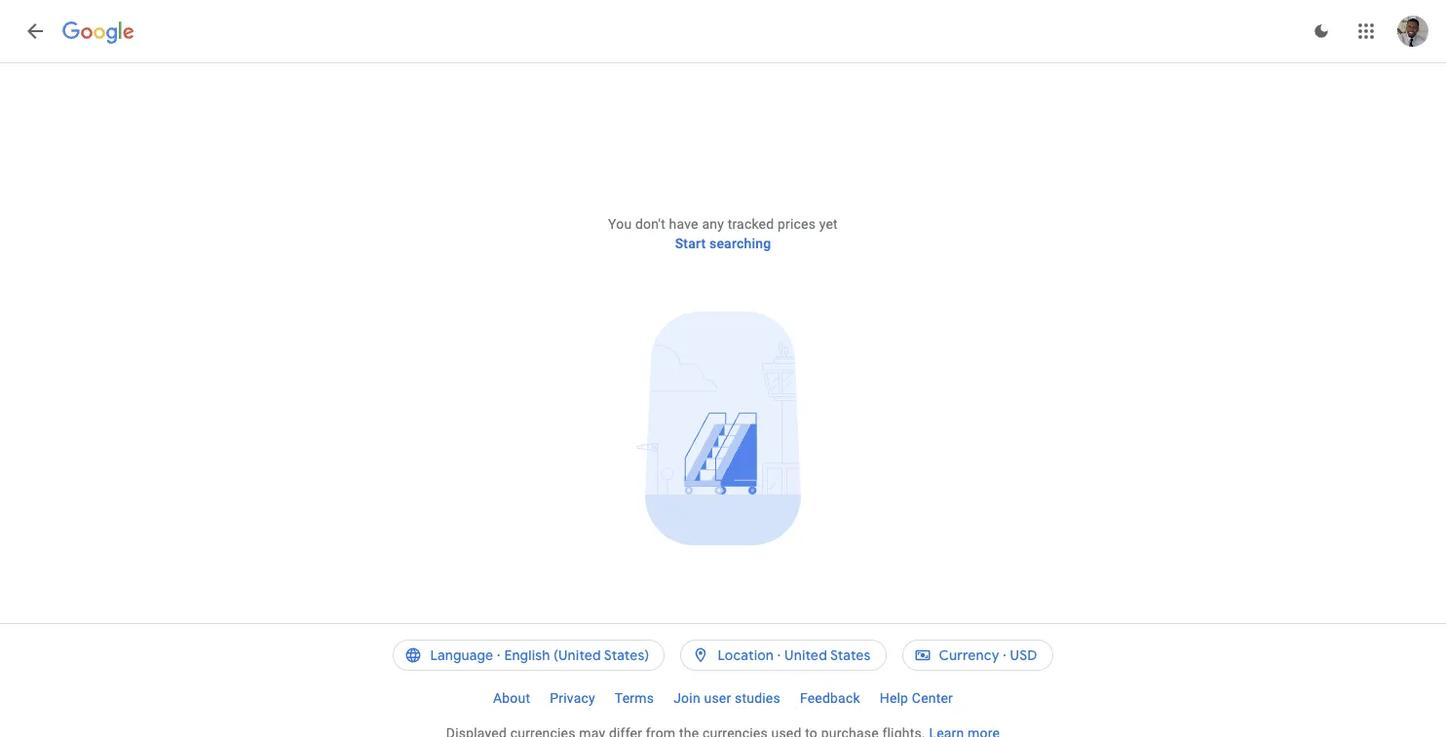 Task type: vqa. For each thing, say whether or not it's contained in the screenshot.
PRICES
yes



Task type: locate. For each thing, give the bounding box(es) containing it.
help center
[[880, 691, 953, 707]]

prices
[[778, 216, 816, 232]]

location
[[718, 647, 774, 665]]

english
[[504, 647, 550, 665]]

states
[[830, 647, 871, 665]]

start
[[675, 236, 706, 251]]

terms link
[[605, 683, 664, 714]]

have
[[669, 216, 699, 232]]

english (united states)
[[504, 647, 649, 665]]

feedback link
[[790, 683, 870, 714]]

you don't have any tracked prices yet start searching
[[608, 216, 838, 251]]

center
[[912, 691, 953, 707]]

usd
[[1010, 647, 1038, 665]]

privacy link
[[540, 683, 605, 714]]

about link
[[483, 683, 540, 714]]

searching
[[709, 236, 771, 251]]

feedback
[[800, 691, 860, 707]]

(united
[[554, 647, 601, 665]]

language
[[430, 647, 493, 665]]

any
[[702, 216, 724, 232]]

currency
[[939, 647, 999, 665]]

join
[[674, 691, 701, 707]]

you
[[608, 216, 632, 232]]



Task type: describe. For each thing, give the bounding box(es) containing it.
user
[[704, 691, 731, 707]]

don't
[[635, 216, 666, 232]]

help
[[880, 691, 908, 707]]

join user studies link
[[664, 683, 790, 714]]

yet
[[819, 216, 838, 232]]

studies
[[735, 691, 781, 707]]

united
[[785, 647, 827, 665]]

privacy
[[550, 691, 595, 707]]

join user studies
[[674, 691, 781, 707]]

terms
[[615, 691, 654, 707]]

change appearance image
[[1298, 8, 1345, 55]]

tracked
[[728, 216, 774, 232]]

about
[[493, 691, 530, 707]]

start searching link
[[675, 236, 771, 251]]

united states
[[785, 647, 871, 665]]

go back image
[[23, 19, 47, 43]]

states)
[[604, 647, 649, 665]]

help center link
[[870, 683, 963, 714]]



